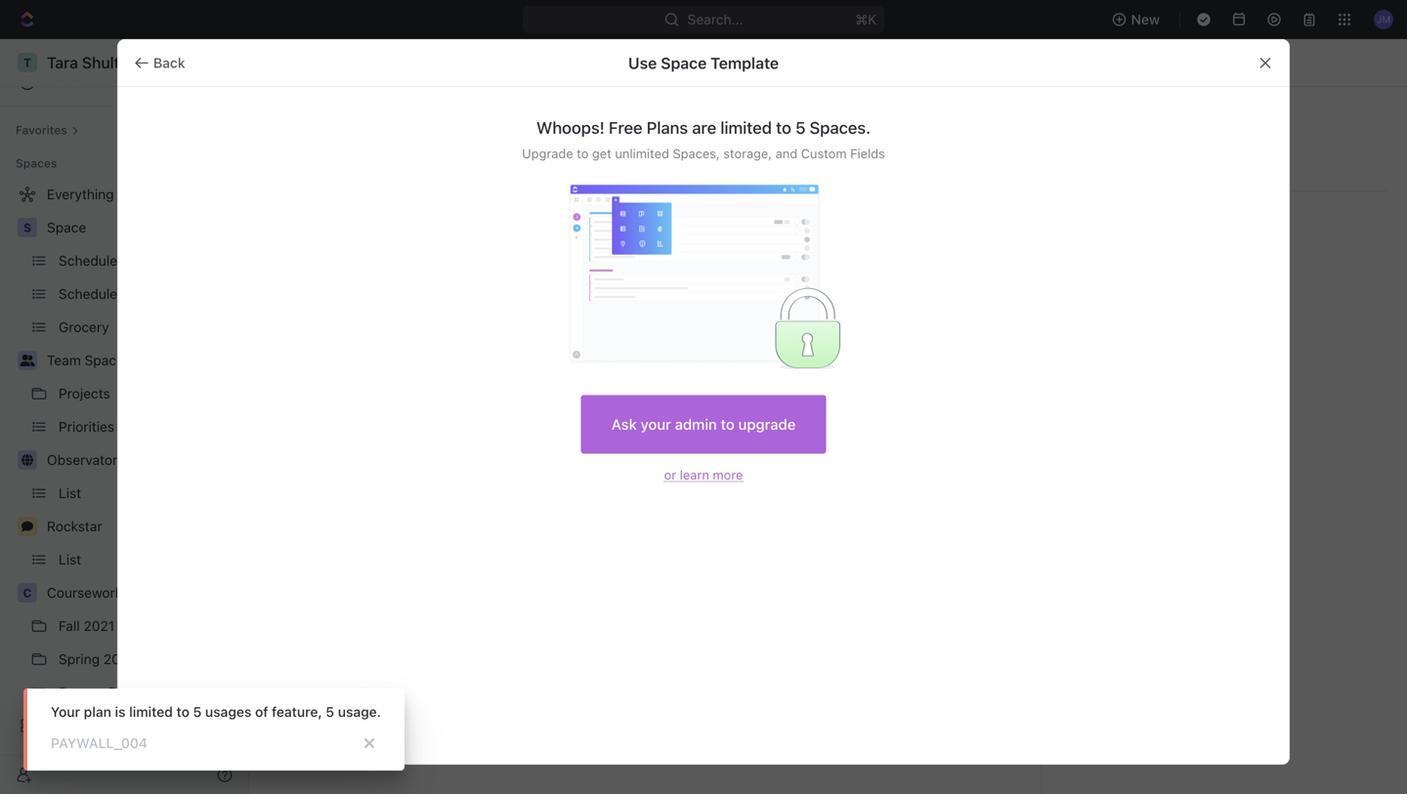 Task type: vqa. For each thing, say whether or not it's contained in the screenshot.
Spaces,
yes



Task type: locate. For each thing, give the bounding box(es) containing it.
globe image
[[22, 455, 33, 466]]

to left the get
[[577, 146, 589, 161]]

fields
[[851, 146, 886, 161]]

5 left usage.
[[326, 704, 335, 721]]

tree
[[8, 179, 241, 775]]

back
[[154, 55, 185, 71]]

team space
[[47, 352, 124, 369]]

limited inside whoops! free plans are limited to 5 spaces. upgrade to get unlimited spaces, storage, and custom fields
[[721, 118, 772, 137]]

space, , element
[[18, 218, 37, 238]]

0 vertical spatial limited
[[721, 118, 772, 137]]

1 horizontal spatial limited
[[721, 118, 772, 137]]

space right the s
[[47, 220, 86, 236]]

all
[[605, 402, 619, 416]]

spaces inside sidebar navigation
[[16, 156, 57, 170]]

0 horizontal spatial spaces
[[16, 156, 57, 170]]

all spaces joined
[[605, 402, 700, 416]]

whoops! free plans are limited to 5 spaces. upgrade to get unlimited spaces, storage, and custom fields
[[522, 118, 886, 161]]

plan
[[84, 704, 111, 721]]

or learn more
[[665, 468, 743, 483]]

search...
[[688, 11, 744, 27]]

space for use
[[661, 54, 707, 72]]

5
[[796, 118, 806, 137], [193, 704, 202, 721], [326, 704, 335, 721]]

coursework link
[[47, 578, 237, 609]]

to right admin at bottom
[[721, 416, 735, 433]]

0 vertical spatial space
[[661, 54, 707, 72]]

limited up storage, on the right top
[[721, 118, 772, 137]]

spaces down favorites
[[16, 156, 57, 170]]

spaces up your
[[623, 402, 663, 416]]

space right use
[[661, 54, 707, 72]]

2 vertical spatial space
[[85, 352, 124, 369]]

rockstar
[[47, 519, 102, 535]]

space for team
[[85, 352, 124, 369]]

or
[[665, 468, 677, 483]]

back button
[[126, 47, 197, 79]]

storage,
[[724, 146, 772, 161]]

usages
[[205, 704, 252, 721]]

ask your admin to upgrade link
[[581, 396, 827, 454]]

space right team
[[85, 352, 124, 369]]

5 up the and
[[796, 118, 806, 137]]

1 vertical spatial spaces
[[623, 402, 663, 416]]

0 horizontal spatial limited
[[129, 704, 173, 721]]

spaces
[[16, 156, 57, 170], [623, 402, 663, 416]]

to inside ask your admin to upgrade 'link'
[[721, 416, 735, 433]]

or learn more link
[[665, 468, 743, 483]]

2 horizontal spatial 5
[[796, 118, 806, 137]]

space
[[661, 54, 707, 72], [47, 220, 86, 236], [85, 352, 124, 369]]

0 vertical spatial spaces
[[16, 156, 57, 170]]

5 inside whoops! free plans are limited to 5 spaces. upgrade to get unlimited spaces, storage, and custom fields
[[796, 118, 806, 137]]

⌘k
[[856, 11, 877, 27]]

to left usages
[[177, 704, 190, 721]]

upgrade
[[739, 416, 796, 433]]

to
[[776, 118, 792, 137], [577, 146, 589, 161], [721, 416, 735, 433], [177, 704, 190, 721]]

unlimited
[[615, 146, 670, 161]]

limited right is on the bottom of the page
[[129, 704, 173, 721]]

more
[[713, 468, 743, 483]]

custom
[[801, 146, 847, 161]]

are
[[693, 118, 717, 137]]

observatory
[[47, 452, 125, 468]]

tree containing space
[[8, 179, 241, 775]]

spaces.
[[810, 118, 871, 137]]

limited
[[721, 118, 772, 137], [129, 704, 173, 721]]

ask your admin to upgrade
[[612, 416, 796, 433]]

learn
[[680, 468, 710, 483]]

paywall_004
[[51, 736, 148, 752]]

joined
[[666, 402, 700, 416]]

5 left usages
[[193, 704, 202, 721]]

feature,
[[272, 704, 322, 721]]

template
[[711, 54, 779, 72]]



Task type: describe. For each thing, give the bounding box(es) containing it.
use space template
[[629, 54, 779, 72]]

and
[[776, 146, 798, 161]]

your plan is limited to 5 usages of feature, 5 usage.
[[51, 704, 381, 721]]

coursework
[[47, 585, 122, 601]]

is
[[115, 704, 126, 721]]

plans
[[647, 118, 688, 137]]

1 vertical spatial limited
[[129, 704, 173, 721]]

space link
[[47, 212, 237, 243]]

team space link
[[47, 345, 237, 376]]

new button
[[1104, 4, 1172, 35]]

free
[[609, 118, 643, 137]]

use
[[629, 54, 657, 72]]

1 vertical spatial space
[[47, 220, 86, 236]]

c
[[23, 587, 32, 600]]

of
[[255, 704, 268, 721]]

sidebar navigation
[[0, 39, 249, 795]]

upgrade
[[522, 146, 574, 161]]

favorites button
[[8, 118, 87, 142]]

admin
[[675, 416, 717, 433]]

1 horizontal spatial spaces
[[623, 402, 663, 416]]

comment image
[[22, 521, 33, 533]]

user group image
[[20, 355, 35, 367]]

new
[[1132, 11, 1161, 27]]

favorites
[[16, 123, 67, 137]]

whoops!
[[537, 118, 605, 137]]

ask
[[612, 416, 637, 433]]

team
[[47, 352, 81, 369]]

0 horizontal spatial 5
[[193, 704, 202, 721]]

usage.
[[338, 704, 381, 721]]

tree inside sidebar navigation
[[8, 179, 241, 775]]

your
[[641, 416, 672, 433]]

to up the and
[[776, 118, 792, 137]]

your
[[51, 704, 80, 721]]

1 horizontal spatial 5
[[326, 704, 335, 721]]

s
[[23, 221, 31, 235]]

coursework, , element
[[18, 584, 37, 603]]

get
[[592, 146, 612, 161]]

observatory link
[[47, 445, 237, 476]]

spaces,
[[673, 146, 720, 161]]

rockstar link
[[47, 511, 237, 543]]



